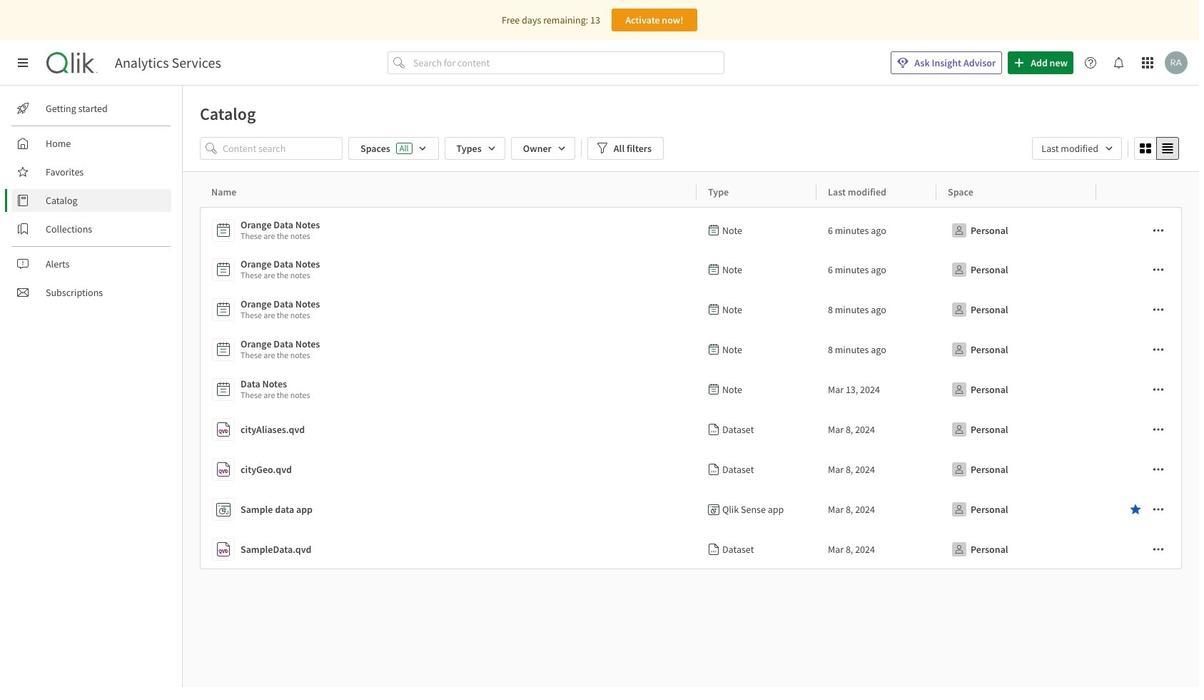 Task type: vqa. For each thing, say whether or not it's contained in the screenshot.
second More actions image from the bottom
yes



Task type: describe. For each thing, give the bounding box(es) containing it.
navigation pane element
[[0, 91, 182, 310]]

3 more actions image from the top
[[1153, 344, 1165, 356]]

3 more actions image from the top
[[1153, 424, 1165, 436]]

remove from favorites image
[[1131, 504, 1142, 516]]

4 more actions image from the top
[[1153, 464, 1165, 476]]

Content search text field
[[223, 137, 343, 160]]

1 more actions image from the top
[[1153, 225, 1165, 236]]

filters region
[[183, 134, 1200, 171]]

4 more actions image from the top
[[1153, 504, 1165, 516]]

list view image
[[1163, 143, 1174, 154]]

2 more actions image from the top
[[1153, 384, 1165, 396]]



Task type: locate. For each thing, give the bounding box(es) containing it.
switch view group
[[1135, 137, 1180, 160]]

tile view image
[[1141, 143, 1152, 154]]

Search for content text field
[[411, 51, 725, 74]]

ruby anderson image
[[1166, 51, 1188, 74]]

analytics services element
[[115, 54, 221, 71]]

5 more actions image from the top
[[1153, 544, 1165, 556]]

1 more actions image from the top
[[1153, 304, 1165, 316]]

2 more actions image from the top
[[1153, 264, 1165, 276]]

more actions image
[[1153, 304, 1165, 316], [1153, 384, 1165, 396], [1153, 424, 1165, 436], [1153, 464, 1165, 476]]

none field inside filters "region"
[[1033, 137, 1123, 160]]

None field
[[1033, 137, 1123, 160]]

close sidebar menu image
[[17, 57, 29, 69]]

more actions image
[[1153, 225, 1165, 236], [1153, 264, 1165, 276], [1153, 344, 1165, 356], [1153, 504, 1165, 516], [1153, 544, 1165, 556]]

cell
[[697, 207, 817, 250], [817, 207, 937, 250], [937, 207, 1097, 250], [1097, 207, 1183, 250], [697, 250, 817, 290], [817, 250, 937, 290], [937, 250, 1097, 290], [1097, 250, 1183, 290], [697, 290, 817, 330], [817, 290, 937, 330], [937, 290, 1097, 330], [1097, 290, 1183, 330], [697, 330, 817, 370], [817, 330, 937, 370], [937, 330, 1097, 370], [1097, 330, 1183, 370], [697, 370, 817, 410], [817, 370, 937, 410], [937, 370, 1097, 410], [1097, 370, 1183, 410], [697, 410, 817, 450], [817, 410, 937, 450], [937, 410, 1097, 450], [1097, 410, 1183, 450], [697, 450, 817, 490], [817, 450, 937, 490], [937, 450, 1097, 490], [1097, 450, 1183, 490], [697, 490, 817, 530], [817, 490, 937, 530], [937, 490, 1097, 530], [1097, 490, 1183, 530], [697, 530, 817, 570], [817, 530, 937, 570], [937, 530, 1097, 570], [1097, 530, 1183, 570]]



